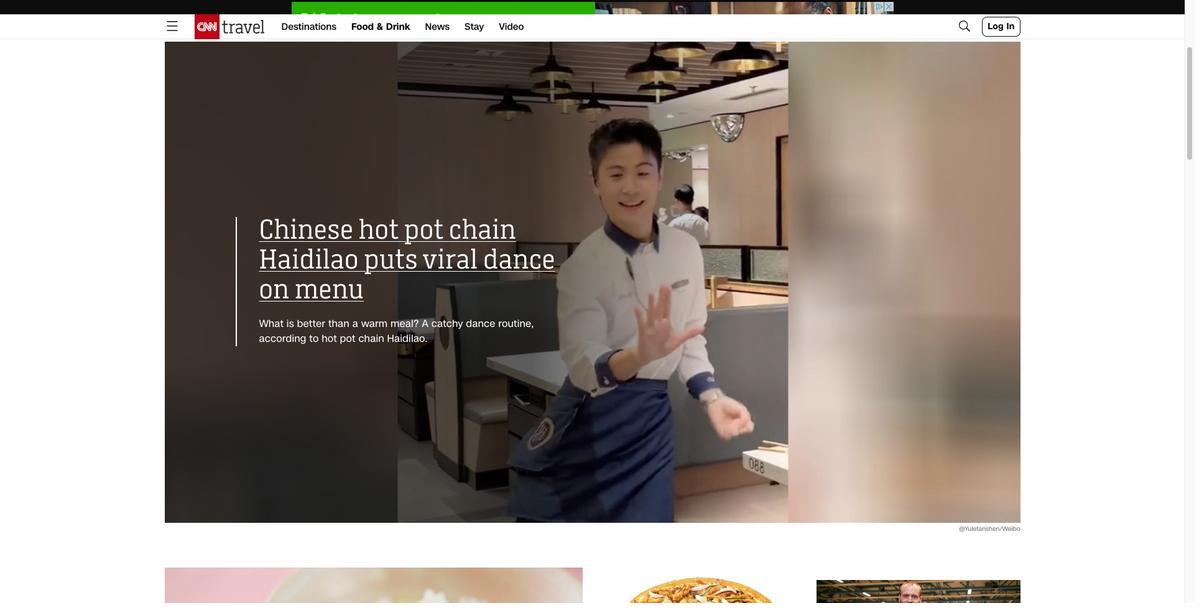 Task type: locate. For each thing, give the bounding box(es) containing it.
pot down a
[[340, 332, 356, 346]]

drink
[[386, 21, 410, 33]]

hot right to
[[322, 332, 337, 346]]

0 horizontal spatial pot
[[340, 332, 356, 346]]

video link
[[499, 14, 524, 39]]

world cheese awards image
[[816, 580, 1020, 603]]

better
[[297, 317, 325, 331]]

log in
[[988, 21, 1015, 32]]

0 horizontal spatial chain
[[358, 332, 384, 346]]

1 horizontal spatial chain
[[449, 218, 516, 246]]

1 horizontal spatial hot
[[359, 218, 399, 246]]

news link
[[425, 14, 450, 39]]

chain down warm
[[358, 332, 384, 346]]

0 vertical spatial chain
[[449, 218, 516, 246]]

puts
[[364, 248, 418, 276]]

chain inside chinese hot pot chain haidilao puts viral dance on menu
[[449, 218, 516, 246]]

a
[[352, 317, 358, 331]]

dance
[[483, 248, 555, 276], [466, 317, 495, 331]]

1 vertical spatial pot
[[340, 332, 356, 346]]

hot up puts
[[359, 218, 399, 246]]

stay
[[465, 21, 484, 33]]

a
[[422, 317, 429, 331]]

food & drink link
[[351, 14, 410, 39]]

1 vertical spatial hot
[[322, 332, 337, 346]]

hot inside chinese hot pot chain haidilao puts viral dance on menu
[[359, 218, 399, 246]]

fk3j5w japanese confectionary image
[[165, 568, 582, 603]]

chain
[[449, 218, 516, 246], [358, 332, 384, 346]]

what is better than a warm meal? a catchy dance routine, according to hot pot chain haidilao.
[[259, 317, 534, 346]]

@yuletanshen/weibo
[[959, 525, 1020, 534]]

pot up viral
[[404, 218, 444, 246]]

chain up viral
[[449, 218, 516, 246]]

0 vertical spatial hot
[[359, 218, 399, 246]]

destinations
[[281, 21, 337, 33]]

pot inside what is better than a warm meal? a catchy dance routine, according to hot pot chain haidilao.
[[340, 332, 356, 346]]

0 vertical spatial pot
[[404, 218, 444, 246]]

1 vertical spatial dance
[[466, 317, 495, 331]]

dance up 'routine,'
[[483, 248, 555, 276]]

dance inside chinese hot pot chain haidilao puts viral dance on menu
[[483, 248, 555, 276]]

catchy
[[432, 317, 463, 331]]

advertisement region
[[291, 1, 894, 157]]

hot
[[359, 218, 399, 246], [322, 332, 337, 346]]

pot
[[404, 218, 444, 246], [340, 332, 356, 346]]

0 vertical spatial dance
[[483, 248, 555, 276]]

what
[[259, 317, 284, 331]]

food
[[351, 21, 374, 33]]

meal?
[[391, 317, 419, 331]]

1 horizontal spatial pot
[[404, 218, 444, 246]]

dance right catchy
[[466, 317, 495, 331]]

news
[[425, 21, 450, 33]]

on
[[259, 278, 290, 305]]

chinese hot pot chain haidilao puts viral dance on menu
[[259, 218, 555, 305]]

1 vertical spatial chain
[[358, 332, 384, 346]]

to
[[309, 332, 319, 346]]

0 horizontal spatial hot
[[322, 332, 337, 346]]

in
[[1007, 21, 1015, 32]]



Task type: describe. For each thing, give the bounding box(es) containing it.
dance inside what is better than a warm meal? a catchy dance routine, according to hot pot chain haidilao.
[[466, 317, 495, 331]]

chain inside what is better than a warm meal? a catchy dance routine, according to hot pot chain haidilao.
[[358, 332, 384, 346]]

stay link
[[465, 14, 484, 39]]

open menu icon image
[[165, 18, 179, 33]]

menu
[[295, 278, 364, 305]]

@yuletanshen/weibo link
[[165, 42, 1020, 538]]

chinese
[[259, 218, 354, 246]]

&
[[377, 21, 383, 33]]

video
[[499, 21, 524, 33]]

chinese hot pot chain haidilao puts viral dance on menu image
[[165, 42, 1020, 523]]

log
[[988, 21, 1004, 32]]

log in link
[[982, 17, 1020, 37]]

haidilao
[[259, 248, 359, 276]]

viral
[[423, 248, 478, 276]]

destinations link
[[281, 14, 337, 39]]

than
[[328, 317, 350, 331]]

according
[[259, 332, 306, 346]]

pot inside chinese hot pot chain haidilao puts viral dance on menu
[[404, 218, 444, 246]]

hot inside what is better than a warm meal? a catchy dance routine, according to hot pot chain haidilao.
[[322, 332, 337, 346]]

search icon image
[[957, 18, 972, 33]]

haidilao.
[[387, 332, 428, 346]]

is
[[287, 317, 294, 331]]

routine,
[[498, 317, 534, 331]]

food & drink
[[351, 21, 410, 33]]

hong kong's pizza hut is partnering up with a local century-old restaurant to introduce a new snake-soup pizza. image
[[597, 568, 801, 603]]

warm
[[361, 317, 388, 331]]



Task type: vqa. For each thing, say whether or not it's contained in the screenshot.
chain
yes



